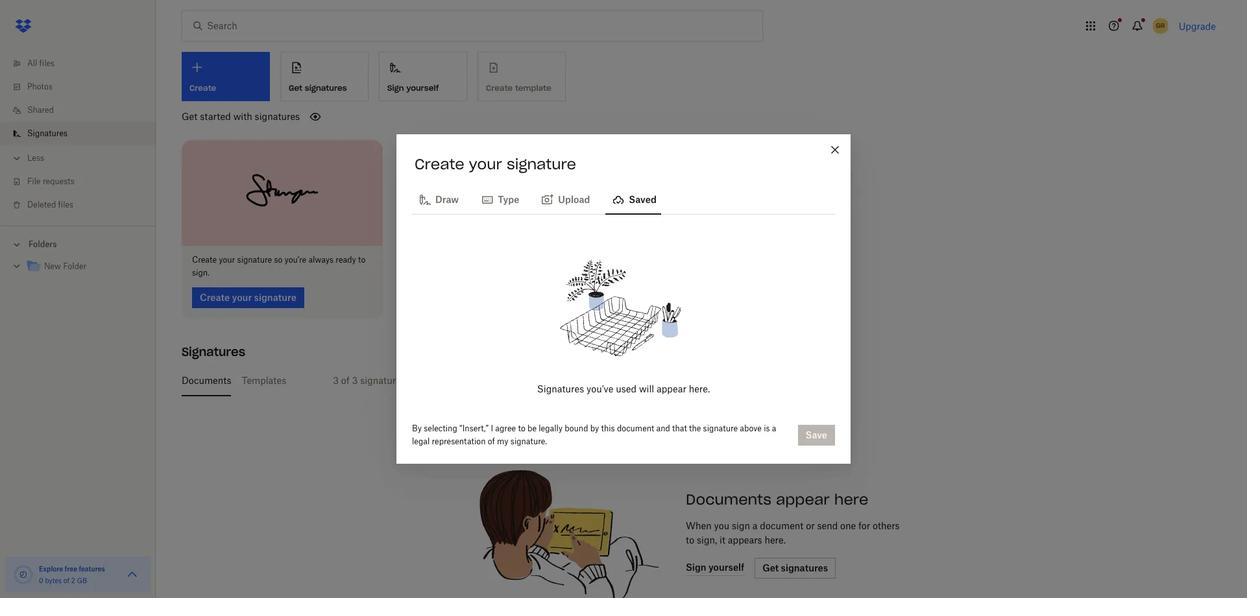 Task type: locate. For each thing, give the bounding box(es) containing it.
0 vertical spatial of
[[341, 375, 350, 386]]

is left unlimited.
[[583, 375, 590, 386]]

1 horizontal spatial this
[[601, 424, 615, 434]]

bound
[[565, 424, 588, 434]]

photos
[[27, 82, 53, 92]]

1 horizontal spatial appear
[[776, 490, 830, 508]]

0 horizontal spatial this
[[459, 375, 475, 386]]

this right by
[[601, 424, 615, 434]]

1 horizontal spatial requests
[[403, 375, 440, 386]]

get
[[289, 83, 302, 93], [182, 111, 198, 122]]

1 vertical spatial signatures
[[182, 344, 245, 359]]

documents inside tab list
[[182, 375, 231, 386]]

your up type at top left
[[469, 155, 502, 173]]

0 vertical spatial create
[[415, 155, 464, 173]]

this right 'left' at left bottom
[[459, 375, 475, 386]]

0 horizontal spatial a
[[753, 520, 758, 531]]

0 vertical spatial files
[[39, 58, 55, 68]]

when
[[686, 520, 712, 531]]

0 horizontal spatial signatures
[[255, 111, 300, 122]]

a right the above
[[772, 424, 776, 434]]

0 vertical spatial tab list
[[412, 184, 835, 215]]

2 horizontal spatial signatures
[[537, 384, 584, 395]]

1 vertical spatial appear
[[776, 490, 830, 508]]

0 vertical spatial get
[[289, 83, 302, 93]]

or
[[806, 520, 815, 531]]

1 vertical spatial is
[[764, 424, 770, 434]]

new folder link
[[26, 258, 145, 276]]

1 vertical spatial your
[[219, 255, 235, 264]]

signatures inside create your signature dialog
[[537, 384, 584, 395]]

here
[[834, 490, 869, 508]]

sign
[[732, 520, 750, 531]]

sign,
[[697, 534, 717, 545]]

0 horizontal spatial of
[[63, 577, 69, 585]]

0 vertical spatial here.
[[689, 384, 710, 395]]

appear up the or
[[776, 490, 830, 508]]

1 horizontal spatial to
[[518, 424, 525, 434]]

0 horizontal spatial requests
[[43, 177, 74, 186]]

tab list
[[412, 184, 835, 215], [182, 365, 1221, 396]]

to inside the create your signature so you're always ready to sign.
[[358, 255, 366, 264]]

create up sign.
[[192, 255, 217, 264]]

that
[[672, 424, 687, 434]]

here. up the
[[689, 384, 710, 395]]

1 horizontal spatial 3
[[352, 375, 358, 386]]

document left and
[[617, 424, 654, 434]]

list containing all files
[[0, 44, 156, 226]]

0 vertical spatial signatures
[[305, 83, 347, 93]]

appear
[[657, 384, 687, 395], [776, 490, 830, 508]]

appear right the will
[[657, 384, 687, 395]]

is right the above
[[764, 424, 770, 434]]

create your signature so you're always ready to sign.
[[192, 255, 366, 277]]

0 vertical spatial appear
[[657, 384, 687, 395]]

legally
[[539, 424, 563, 434]]

0 horizontal spatial signatures
[[27, 128, 68, 138]]

dropbox image
[[10, 13, 36, 39]]

1 vertical spatial here.
[[765, 534, 786, 545]]

signatures inside list item
[[27, 128, 68, 138]]

free
[[65, 565, 77, 573]]

2 horizontal spatial of
[[488, 437, 495, 446]]

signature
[[507, 155, 576, 173], [237, 255, 272, 264], [360, 375, 401, 386], [703, 424, 738, 434]]

here. inside create your signature dialog
[[689, 384, 710, 395]]

1 horizontal spatial files
[[58, 200, 73, 210]]

bytes
[[45, 577, 62, 585]]

0 vertical spatial requests
[[43, 177, 74, 186]]

1 vertical spatial a
[[753, 520, 758, 531]]

requests inside file requests link
[[43, 177, 74, 186]]

your
[[469, 155, 502, 173], [219, 255, 235, 264]]

2 vertical spatial signatures
[[537, 384, 584, 395]]

0 horizontal spatial documents
[[182, 375, 231, 386]]

2 vertical spatial to
[[686, 534, 694, 545]]

files for all files
[[39, 58, 55, 68]]

left
[[443, 375, 457, 386]]

1 horizontal spatial a
[[772, 424, 776, 434]]

0 horizontal spatial 3
[[333, 375, 339, 386]]

1 horizontal spatial yourself
[[547, 375, 581, 386]]

0 vertical spatial to
[[358, 255, 366, 264]]

0 vertical spatial a
[[772, 424, 776, 434]]

a
[[772, 424, 776, 434], [753, 520, 758, 531]]

folder
[[63, 262, 86, 271]]

0
[[39, 577, 43, 585]]

is
[[583, 375, 590, 386], [764, 424, 770, 434]]

signatures you've used will appear here.
[[537, 384, 710, 395]]

create for create your signature
[[415, 155, 464, 173]]

1 vertical spatial this
[[601, 424, 615, 434]]

your for create your signature
[[469, 155, 502, 173]]

i
[[491, 424, 493, 434]]

here. right appears
[[765, 534, 786, 545]]

create
[[415, 155, 464, 173], [192, 255, 217, 264]]

type
[[498, 194, 519, 205]]

1 vertical spatial tab list
[[182, 365, 1221, 396]]

this
[[459, 375, 475, 386], [601, 424, 615, 434]]

draw
[[435, 194, 459, 205]]

signing
[[510, 375, 544, 386]]

yourself
[[406, 83, 439, 93], [547, 375, 581, 386]]

create inside dialog
[[415, 155, 464, 173]]

tab list containing draw
[[412, 184, 835, 215]]

get left the started
[[182, 111, 198, 122]]

to right ready
[[358, 255, 366, 264]]

1 vertical spatial files
[[58, 200, 73, 210]]

1 horizontal spatial signatures
[[305, 83, 347, 93]]

by
[[590, 424, 599, 434]]

0 horizontal spatial yourself
[[406, 83, 439, 93]]

1 vertical spatial of
[[488, 437, 495, 446]]

0 horizontal spatial to
[[358, 255, 366, 264]]

a inside 'when you sign a document or send one for others to sign, it appears here.'
[[753, 520, 758, 531]]

0 horizontal spatial your
[[219, 255, 235, 264]]

to left be
[[518, 424, 525, 434]]

0 horizontal spatial create
[[192, 255, 217, 264]]

documents left templates
[[182, 375, 231, 386]]

2 horizontal spatial to
[[686, 534, 694, 545]]

folders
[[29, 239, 57, 249]]

requests left 'left' at left bottom
[[403, 375, 440, 386]]

list
[[0, 44, 156, 226]]

less image
[[10, 152, 23, 165]]

signatures left you've
[[537, 384, 584, 395]]

to down when
[[686, 534, 694, 545]]

create up draw on the top left
[[415, 155, 464, 173]]

files right deleted
[[58, 200, 73, 210]]

above
[[740, 424, 762, 434]]

0 horizontal spatial here.
[[689, 384, 710, 395]]

files
[[39, 58, 55, 68], [58, 200, 73, 210]]

yourself right signing
[[547, 375, 581, 386]]

appear inside create your signature dialog
[[657, 384, 687, 395]]

document inside "by selecting "insert," i agree to be legally bound by this document and that the signature above is a legal representation of my signature."
[[617, 424, 654, 434]]

to
[[358, 255, 366, 264], [518, 424, 525, 434], [686, 534, 694, 545]]

documents for documents
[[182, 375, 231, 386]]

documents for documents appear here
[[686, 490, 772, 508]]

1 horizontal spatial create
[[415, 155, 464, 173]]

requests right file on the left top of page
[[43, 177, 74, 186]]

1 horizontal spatial of
[[341, 375, 350, 386]]

yourself inside button
[[406, 83, 439, 93]]

a inside "by selecting "insert," i agree to be legally bound by this document and that the signature above is a legal representation of my signature."
[[772, 424, 776, 434]]

create inside the create your signature so you're always ready to sign.
[[192, 255, 217, 264]]

2
[[71, 577, 75, 585]]

signatures up documents tab
[[182, 344, 245, 359]]

1 horizontal spatial get
[[289, 83, 302, 93]]

0 vertical spatial your
[[469, 155, 502, 173]]

1 vertical spatial to
[[518, 424, 525, 434]]

1 vertical spatial create
[[192, 255, 217, 264]]

1 horizontal spatial documents
[[686, 490, 772, 508]]

others
[[873, 520, 900, 531]]

files for deleted files
[[58, 200, 73, 210]]

0 vertical spatial is
[[583, 375, 590, 386]]

signatures
[[27, 128, 68, 138], [182, 344, 245, 359], [537, 384, 584, 395]]

0 vertical spatial documents
[[182, 375, 231, 386]]

1 horizontal spatial here.
[[765, 534, 786, 545]]

documents tab
[[182, 365, 231, 396]]

deleted files
[[27, 200, 73, 210]]

photos link
[[10, 75, 156, 99]]

get started with signatures
[[182, 111, 300, 122]]

of inside 'explore free features 0 bytes of 2 gb'
[[63, 577, 69, 585]]

signatures
[[305, 83, 347, 93], [255, 111, 300, 122]]

1 vertical spatial get
[[182, 111, 198, 122]]

1 vertical spatial document
[[760, 520, 804, 531]]

deleted
[[27, 200, 56, 210]]

0 vertical spatial signatures
[[27, 128, 68, 138]]

document down documents appear here
[[760, 520, 804, 531]]

upgrade
[[1179, 20, 1216, 31]]

1 horizontal spatial is
[[764, 424, 770, 434]]

0 horizontal spatial get
[[182, 111, 198, 122]]

explore
[[39, 565, 63, 573]]

signatures down shared
[[27, 128, 68, 138]]

to inside 'when you sign a document or send one for others to sign, it appears here.'
[[686, 534, 694, 545]]

0 horizontal spatial appear
[[657, 384, 687, 395]]

2 vertical spatial of
[[63, 577, 69, 585]]

with
[[233, 111, 252, 122]]

your left so
[[219, 255, 235, 264]]

unlimited.
[[593, 375, 636, 386]]

get up get started with signatures
[[289, 83, 302, 93]]

here.
[[689, 384, 710, 395], [765, 534, 786, 545]]

1 vertical spatial documents
[[686, 490, 772, 508]]

signature inside the create your signature so you're always ready to sign.
[[237, 255, 272, 264]]

1 vertical spatial requests
[[403, 375, 440, 386]]

0 vertical spatial yourself
[[406, 83, 439, 93]]

0 horizontal spatial document
[[617, 424, 654, 434]]

requests
[[43, 177, 74, 186], [403, 375, 440, 386]]

send
[[817, 520, 838, 531]]

you've
[[587, 384, 613, 395]]

by
[[412, 424, 422, 434]]

documents up you
[[686, 490, 772, 508]]

you
[[714, 520, 730, 531]]

get inside button
[[289, 83, 302, 93]]

0 horizontal spatial files
[[39, 58, 55, 68]]

tab list containing documents
[[182, 365, 1221, 396]]

a right the sign
[[753, 520, 758, 531]]

documents
[[182, 375, 231, 386], [686, 490, 772, 508]]

templates
[[242, 375, 286, 386]]

files right all
[[39, 58, 55, 68]]

0 vertical spatial document
[[617, 424, 654, 434]]

of
[[341, 375, 350, 386], [488, 437, 495, 446], [63, 577, 69, 585]]

1 horizontal spatial document
[[760, 520, 804, 531]]

it
[[720, 534, 726, 545]]

yourself right sign
[[406, 83, 439, 93]]

3
[[333, 375, 339, 386], [352, 375, 358, 386]]

get signatures button
[[280, 52, 369, 101]]

1 horizontal spatial your
[[469, 155, 502, 173]]

your inside the create your signature so you're always ready to sign.
[[219, 255, 235, 264]]

your inside create your signature dialog
[[469, 155, 502, 173]]



Task type: describe. For each thing, give the bounding box(es) containing it.
is inside "by selecting "insert," i agree to be legally bound by this document and that the signature above is a legal representation of my signature."
[[764, 424, 770, 434]]

be
[[528, 424, 537, 434]]

sign yourself button
[[379, 52, 467, 101]]

all
[[27, 58, 37, 68]]

1 vertical spatial signatures
[[255, 111, 300, 122]]

signatures link
[[10, 122, 156, 145]]

all files link
[[10, 52, 156, 75]]

saved
[[629, 194, 657, 205]]

always
[[309, 255, 334, 264]]

document inside 'when you sign a document or send one for others to sign, it appears here.'
[[760, 520, 804, 531]]

to inside "by selecting "insert," i agree to be legally bound by this document and that the signature above is a legal representation of my signature."
[[518, 424, 525, 434]]

and
[[656, 424, 670, 434]]

started
[[200, 111, 231, 122]]

file
[[27, 177, 41, 186]]

create your signature
[[415, 155, 576, 173]]

representation
[[432, 437, 486, 446]]

"insert,"
[[459, 424, 489, 434]]

deleted files link
[[10, 193, 156, 217]]

shared
[[27, 105, 54, 115]]

get signatures
[[289, 83, 347, 93]]

my
[[497, 437, 508, 446]]

upgrade link
[[1179, 20, 1216, 31]]

get for get started with signatures
[[182, 111, 198, 122]]

legal
[[412, 437, 430, 446]]

0 vertical spatial this
[[459, 375, 475, 386]]

new folder
[[44, 262, 86, 271]]

0 horizontal spatial is
[[583, 375, 590, 386]]

sign.
[[192, 268, 210, 277]]

the
[[689, 424, 701, 434]]

signatures list item
[[0, 122, 156, 145]]

gb
[[77, 577, 87, 585]]

here. inside 'when you sign a document or send one for others to sign, it appears here.'
[[765, 534, 786, 545]]

tab list inside create your signature dialog
[[412, 184, 835, 215]]

ready
[[336, 255, 356, 264]]

explore free features 0 bytes of 2 gb
[[39, 565, 105, 585]]

signature inside "by selecting "insert," i agree to be legally bound by this document and that the signature above is a legal representation of my signature."
[[703, 424, 738, 434]]

get for get signatures
[[289, 83, 302, 93]]

selecting
[[424, 424, 457, 434]]

so
[[274, 255, 282, 264]]

upload
[[558, 194, 590, 205]]

signature.
[[511, 437, 547, 446]]

3 of 3 signature requests left this month. signing yourself is unlimited.
[[333, 375, 636, 386]]

appears
[[728, 534, 762, 545]]

create your signature dialog
[[397, 134, 851, 464]]

agree
[[495, 424, 516, 434]]

file requests
[[27, 177, 74, 186]]

shared link
[[10, 99, 156, 122]]

features
[[79, 565, 105, 573]]

your for create your signature so you're always ready to sign.
[[219, 255, 235, 264]]

signatures inside button
[[305, 83, 347, 93]]

one
[[840, 520, 856, 531]]

less
[[27, 153, 44, 163]]

1 3 from the left
[[333, 375, 339, 386]]

file requests link
[[10, 170, 156, 193]]

documents appear here
[[686, 490, 869, 508]]

this inside "by selecting "insert," i agree to be legally bound by this document and that the signature above is a legal representation of my signature."
[[601, 424, 615, 434]]

new
[[44, 262, 61, 271]]

by selecting "insert," i agree to be legally bound by this document and that the signature above is a legal representation of my signature.
[[412, 424, 776, 446]]

templates tab
[[242, 365, 286, 396]]

for
[[859, 520, 870, 531]]

of inside "by selecting "insert," i agree to be legally bound by this document and that the signature above is a legal representation of my signature."
[[488, 437, 495, 446]]

will
[[639, 384, 654, 395]]

create for create your signature so you're always ready to sign.
[[192, 255, 217, 264]]

sign yourself
[[387, 83, 439, 93]]

all files
[[27, 58, 55, 68]]

month.
[[478, 375, 508, 386]]

2 3 from the left
[[352, 375, 358, 386]]

folders button
[[0, 234, 156, 254]]

quota usage element
[[13, 565, 34, 585]]

you're
[[285, 255, 306, 264]]

used
[[616, 384, 637, 395]]

1 horizontal spatial signatures
[[182, 344, 245, 359]]

when you sign a document or send one for others to sign, it appears here.
[[686, 520, 900, 545]]

sign
[[387, 83, 404, 93]]

1 vertical spatial yourself
[[547, 375, 581, 386]]



Task type: vqa. For each thing, say whether or not it's contained in the screenshot.
activity
no



